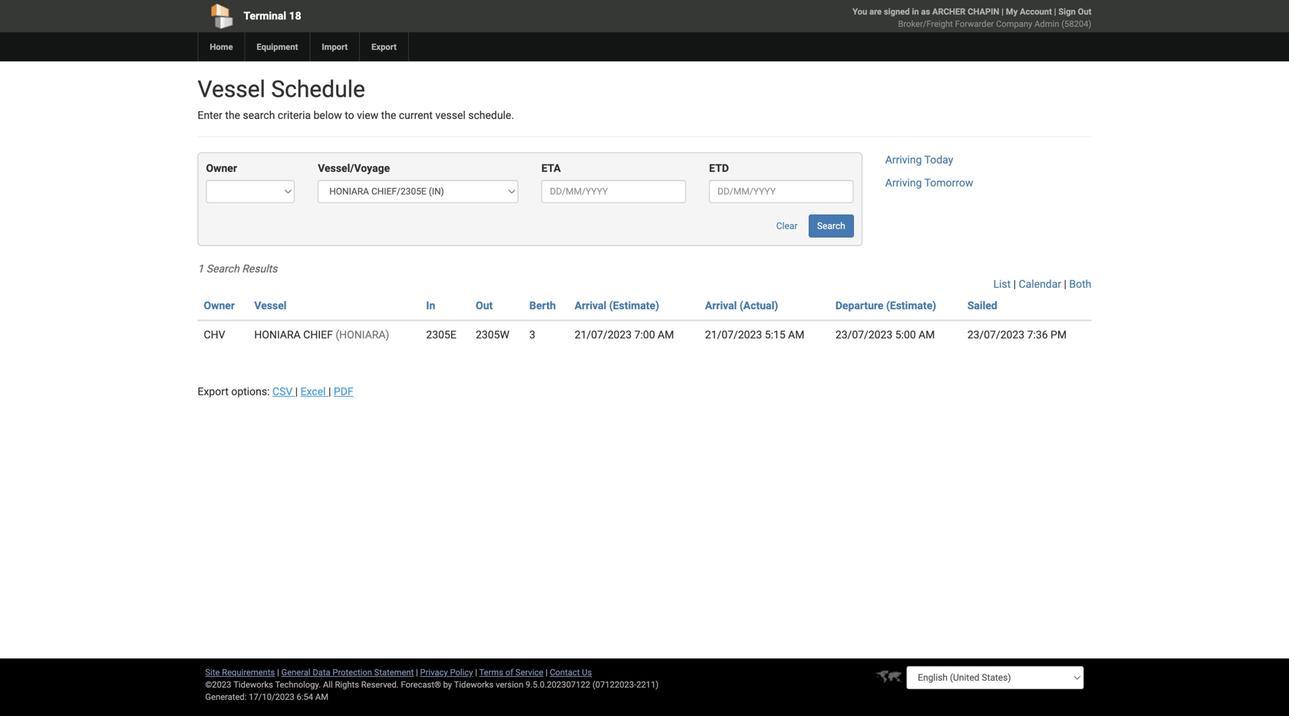 Task type: describe. For each thing, give the bounding box(es) containing it.
sign out link
[[1059, 7, 1092, 17]]

out link
[[476, 299, 493, 312]]

csv link
[[273, 385, 295, 398]]

1
[[198, 263, 204, 275]]

arriving for arriving today
[[886, 153, 923, 166]]

forecast®
[[401, 680, 441, 690]]

contact us link
[[550, 668, 592, 678]]

17/10/2023
[[249, 692, 295, 702]]

excel link
[[301, 385, 329, 398]]

(actual)
[[740, 299, 779, 312]]

1 vertical spatial owner
[[204, 299, 235, 312]]

| left both link
[[1065, 278, 1067, 291]]

honiara chief (honiara)
[[254, 329, 390, 341]]

eta
[[542, 162, 561, 175]]

export options: csv | excel | pdf
[[198, 385, 354, 398]]

my account link
[[1007, 7, 1053, 17]]

| up 9.5.0.202307122 at the left of the page
[[546, 668, 548, 678]]

terms of service link
[[480, 668, 544, 678]]

calendar
[[1019, 278, 1062, 291]]

7:36
[[1028, 329, 1049, 341]]

both link
[[1070, 278, 1092, 291]]

pm
[[1051, 329, 1067, 341]]

23/07/2023 for 23/07/2023 5:00 am
[[836, 329, 893, 341]]

company
[[997, 19, 1033, 29]]

1 the from the left
[[225, 109, 240, 122]]

calendar link
[[1019, 278, 1062, 291]]

chapin
[[968, 7, 1000, 17]]

pdf
[[334, 385, 354, 398]]

technology.
[[275, 680, 321, 690]]

out inside you are signed in as archer chapin | my account | sign out broker/freight forwarder company admin (58204)
[[1079, 7, 1092, 17]]

vessel schedule enter the search criteria below to view the current vessel schedule.
[[198, 76, 514, 122]]

criteria
[[278, 109, 311, 122]]

sailed
[[968, 299, 998, 312]]

2305w
[[476, 329, 510, 341]]

both
[[1070, 278, 1092, 291]]

service
[[516, 668, 544, 678]]

options:
[[231, 385, 270, 398]]

21/07/2023 for 21/07/2023 5:15 am
[[706, 329, 763, 341]]

departure (estimate)
[[836, 299, 937, 312]]

my
[[1007, 7, 1018, 17]]

(estimate) for arrival (estimate)
[[610, 299, 660, 312]]

vessel
[[436, 109, 466, 122]]

archer
[[933, 7, 966, 17]]

terms
[[480, 668, 504, 678]]

vessel for vessel
[[254, 299, 287, 312]]

arrival (estimate)
[[575, 299, 660, 312]]

search inside button
[[818, 221, 846, 231]]

(07122023-
[[593, 680, 637, 690]]

reserved.
[[361, 680, 399, 690]]

general
[[281, 668, 311, 678]]

| left pdf link
[[329, 385, 331, 398]]

protection
[[333, 668, 372, 678]]

vessel link
[[254, 299, 287, 312]]

| up forecast®
[[416, 668, 418, 678]]

admin
[[1035, 19, 1060, 29]]

departure
[[836, 299, 884, 312]]

site requirements | general data protection statement | privacy policy | terms of service | contact us ©2023 tideworks technology. all rights reserved. forecast® by tideworks version 9.5.0.202307122 (07122023-2211) generated: 17/10/2023 6:54 am
[[205, 668, 659, 702]]

generated:
[[205, 692, 247, 702]]

forwarder
[[956, 19, 995, 29]]

search
[[243, 109, 275, 122]]

chv
[[204, 329, 225, 341]]

©2023 tideworks
[[205, 680, 273, 690]]

us
[[582, 668, 592, 678]]

export for export
[[372, 42, 397, 52]]

0 vertical spatial owner
[[206, 162, 237, 175]]

ETA text field
[[542, 180, 687, 203]]

5:00
[[896, 329, 917, 341]]

(estimate) for departure (estimate)
[[887, 299, 937, 312]]

vessel for vessel schedule enter the search criteria below to view the current vessel schedule.
[[198, 76, 266, 103]]

sailed link
[[968, 299, 998, 312]]

arriving today
[[886, 153, 954, 166]]

(honiara)
[[336, 329, 390, 341]]

broker/freight
[[899, 19, 954, 29]]

today
[[925, 153, 954, 166]]

by
[[443, 680, 452, 690]]

terminal
[[244, 10, 286, 22]]

schedule
[[271, 76, 365, 103]]

berth link
[[530, 299, 556, 312]]

6:54
[[297, 692, 313, 702]]

tideworks
[[454, 680, 494, 690]]

| right csv
[[295, 385, 298, 398]]

terminal 18 link
[[198, 0, 557, 32]]

current
[[399, 109, 433, 122]]

am for 21/07/2023 5:15 am
[[789, 329, 805, 341]]

equipment link
[[245, 32, 310, 61]]

version
[[496, 680, 524, 690]]

policy
[[450, 668, 473, 678]]

of
[[506, 668, 514, 678]]

site
[[205, 668, 220, 678]]

21/07/2023 5:15 am
[[706, 329, 805, 341]]

below
[[314, 109, 342, 122]]



Task type: vqa. For each thing, say whether or not it's contained in the screenshot.
6:29
no



Task type: locate. For each thing, give the bounding box(es) containing it.
in
[[913, 7, 920, 17]]

vessel/voyage
[[318, 162, 390, 175]]

search right clear
[[818, 221, 846, 231]]

import link
[[310, 32, 359, 61]]

1 21/07/2023 from the left
[[575, 329, 632, 341]]

arrival (estimate) link
[[575, 299, 660, 312]]

1 horizontal spatial the
[[381, 109, 397, 122]]

the right view
[[381, 109, 397, 122]]

you
[[853, 7, 868, 17]]

1 horizontal spatial search
[[818, 221, 846, 231]]

list
[[994, 278, 1012, 291]]

am down all
[[316, 692, 329, 702]]

1 horizontal spatial (estimate)
[[887, 299, 937, 312]]

1 vertical spatial vessel
[[254, 299, 287, 312]]

berth
[[530, 299, 556, 312]]

0 horizontal spatial arrival
[[575, 299, 607, 312]]

chief
[[303, 329, 333, 341]]

account
[[1021, 7, 1053, 17]]

out
[[1079, 7, 1092, 17], [476, 299, 493, 312]]

search right 1
[[206, 263, 239, 275]]

vessel inside vessel schedule enter the search criteria below to view the current vessel schedule.
[[198, 76, 266, 103]]

2 arrival from the left
[[706, 299, 737, 312]]

| right list
[[1014, 278, 1017, 291]]

(estimate)
[[610, 299, 660, 312], [887, 299, 937, 312]]

18
[[289, 10, 302, 22]]

0 vertical spatial vessel
[[198, 76, 266, 103]]

vessel
[[198, 76, 266, 103], [254, 299, 287, 312]]

privacy policy link
[[420, 668, 473, 678]]

owner down enter
[[206, 162, 237, 175]]

1 search results list | calendar | both
[[198, 263, 1092, 291]]

requirements
[[222, 668, 275, 678]]

arrival for arrival (actual)
[[706, 299, 737, 312]]

arrival
[[575, 299, 607, 312], [706, 299, 737, 312]]

1 vertical spatial out
[[476, 299, 493, 312]]

1 23/07/2023 from the left
[[836, 329, 893, 341]]

export link
[[359, 32, 408, 61]]

0 horizontal spatial search
[[206, 263, 239, 275]]

arriving down arriving today link
[[886, 177, 923, 189]]

2305e
[[426, 329, 457, 341]]

arrival (actual)
[[706, 299, 779, 312]]

vessel up enter
[[198, 76, 266, 103]]

export left 'options:' at the left bottom
[[198, 385, 229, 398]]

arriving tomorrow
[[886, 177, 974, 189]]

(58204)
[[1062, 19, 1092, 29]]

csv
[[273, 385, 293, 398]]

1 horizontal spatial out
[[1079, 7, 1092, 17]]

excel
[[301, 385, 326, 398]]

(estimate) up 21/07/2023 7:00 am
[[610, 299, 660, 312]]

export down terminal 18 link at the left top of the page
[[372, 42, 397, 52]]

23/07/2023 down departure
[[836, 329, 893, 341]]

am for 23/07/2023 5:00 am
[[919, 329, 936, 341]]

you are signed in as archer chapin | my account | sign out broker/freight forwarder company admin (58204)
[[853, 7, 1092, 29]]

0 vertical spatial search
[[818, 221, 846, 231]]

7:00
[[635, 329, 656, 341]]

2 23/07/2023 from the left
[[968, 329, 1025, 341]]

search button
[[809, 215, 854, 238]]

ETD text field
[[710, 180, 854, 203]]

1 (estimate) from the left
[[610, 299, 660, 312]]

arrival for arrival (estimate)
[[575, 299, 607, 312]]

arriving up arriving tomorrow
[[886, 153, 923, 166]]

contact
[[550, 668, 580, 678]]

0 horizontal spatial export
[[198, 385, 229, 398]]

honiara
[[254, 329, 301, 341]]

| left my
[[1002, 7, 1004, 17]]

0 horizontal spatial out
[[476, 299, 493, 312]]

0 horizontal spatial 21/07/2023
[[575, 329, 632, 341]]

signed
[[884, 7, 910, 17]]

9.5.0.202307122
[[526, 680, 591, 690]]

privacy
[[420, 668, 448, 678]]

1 horizontal spatial arrival
[[706, 299, 737, 312]]

1 arriving from the top
[[886, 153, 923, 166]]

0 vertical spatial export
[[372, 42, 397, 52]]

arriving for arriving tomorrow
[[886, 177, 923, 189]]

in link
[[426, 299, 436, 312]]

owner link
[[204, 299, 235, 312]]

arriving tomorrow link
[[886, 177, 974, 189]]

| left general
[[277, 668, 279, 678]]

search
[[818, 221, 846, 231], [206, 263, 239, 275]]

0 horizontal spatial 23/07/2023
[[836, 329, 893, 341]]

2211)
[[637, 680, 659, 690]]

21/07/2023 7:00 am
[[575, 329, 675, 341]]

clear button
[[768, 215, 807, 238]]

2 the from the left
[[381, 109, 397, 122]]

0 vertical spatial arriving
[[886, 153, 923, 166]]

are
[[870, 7, 882, 17]]

0 vertical spatial out
[[1079, 7, 1092, 17]]

general data protection statement link
[[281, 668, 414, 678]]

1 vertical spatial arriving
[[886, 177, 923, 189]]

home link
[[198, 32, 245, 61]]

vessel up honiara
[[254, 299, 287, 312]]

1 horizontal spatial export
[[372, 42, 397, 52]]

statement
[[374, 668, 414, 678]]

search inside the 1 search results list | calendar | both
[[206, 263, 239, 275]]

| left sign on the right top
[[1055, 7, 1057, 17]]

the right enter
[[225, 109, 240, 122]]

21/07/2023
[[575, 329, 632, 341], [706, 329, 763, 341]]

23/07/2023 down sailed link
[[968, 329, 1025, 341]]

23/07/2023 7:36 pm
[[968, 329, 1067, 341]]

1 horizontal spatial 23/07/2023
[[968, 329, 1025, 341]]

etd
[[710, 162, 729, 175]]

all
[[323, 680, 333, 690]]

as
[[922, 7, 931, 17]]

out up 2305w
[[476, 299, 493, 312]]

| up tideworks
[[475, 668, 478, 678]]

2 (estimate) from the left
[[887, 299, 937, 312]]

2 arriving from the top
[[886, 177, 923, 189]]

export for export options: csv | excel | pdf
[[198, 385, 229, 398]]

enter
[[198, 109, 223, 122]]

21/07/2023 for 21/07/2023 7:00 am
[[575, 329, 632, 341]]

import
[[322, 42, 348, 52]]

0 horizontal spatial the
[[225, 109, 240, 122]]

21/07/2023 down arrival (estimate)
[[575, 329, 632, 341]]

23/07/2023 for 23/07/2023 7:36 pm
[[968, 329, 1025, 341]]

1 arrival from the left
[[575, 299, 607, 312]]

1 horizontal spatial 21/07/2023
[[706, 329, 763, 341]]

am right 7:00
[[658, 329, 675, 341]]

1 vertical spatial export
[[198, 385, 229, 398]]

owner up chv
[[204, 299, 235, 312]]

clear
[[777, 221, 798, 231]]

am for 21/07/2023 7:00 am
[[658, 329, 675, 341]]

1 vertical spatial search
[[206, 263, 239, 275]]

arrival up 21/07/2023 7:00 am
[[575, 299, 607, 312]]

(estimate) up 5:00
[[887, 299, 937, 312]]

results
[[242, 263, 278, 275]]

am
[[658, 329, 675, 341], [789, 329, 805, 341], [919, 329, 936, 341], [316, 692, 329, 702]]

arriving today link
[[886, 153, 954, 166]]

out up (58204)
[[1079, 7, 1092, 17]]

arrival left (actual)
[[706, 299, 737, 312]]

owner
[[206, 162, 237, 175], [204, 299, 235, 312]]

view
[[357, 109, 379, 122]]

pdf link
[[334, 385, 354, 398]]

5:15
[[765, 329, 786, 341]]

list link
[[994, 278, 1012, 291]]

3
[[530, 329, 536, 341]]

am right '5:15'
[[789, 329, 805, 341]]

0 horizontal spatial (estimate)
[[610, 299, 660, 312]]

23/07/2023 5:00 am
[[836, 329, 936, 341]]

2 21/07/2023 from the left
[[706, 329, 763, 341]]

am inside 'site requirements | general data protection statement | privacy policy | terms of service | contact us ©2023 tideworks technology. all rights reserved. forecast® by tideworks version 9.5.0.202307122 (07122023-2211) generated: 17/10/2023 6:54 am'
[[316, 692, 329, 702]]

am right 5:00
[[919, 329, 936, 341]]

sign
[[1059, 7, 1076, 17]]

site requirements link
[[205, 668, 275, 678]]

21/07/2023 down arrival (actual)
[[706, 329, 763, 341]]



